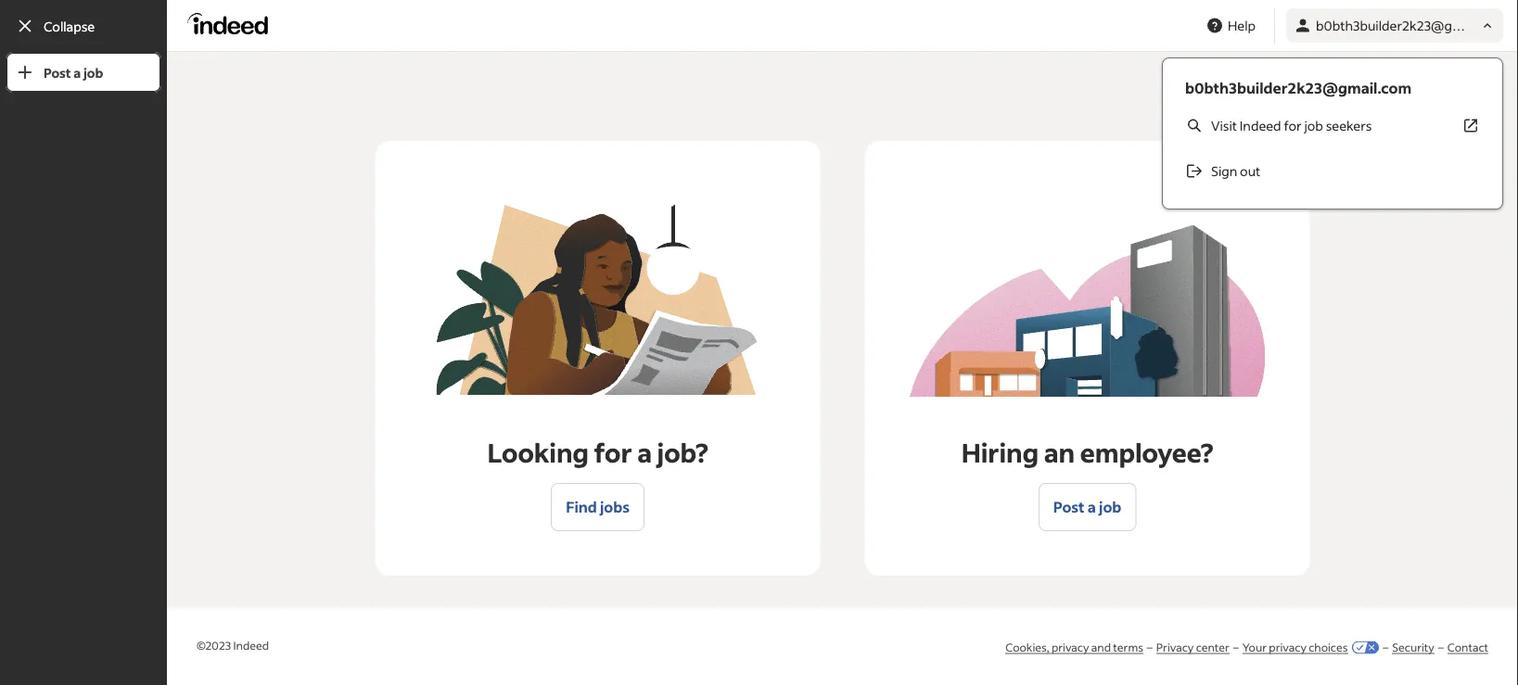 Task type: describe. For each thing, give the bounding box(es) containing it.
visit indeed for job seekers
[[1212, 117, 1372, 134]]

1 vertical spatial post a job link
[[1039, 483, 1137, 532]]

looking for a job?
[[487, 436, 709, 469]]

©2023 indeed
[[197, 639, 269, 653]]

2 vertical spatial a
[[1088, 498, 1096, 517]]

security
[[1393, 640, 1435, 654]]

1 looking for a job? image from the top
[[437, 186, 759, 414]]

privacy
[[1157, 640, 1194, 654]]

security link
[[1393, 640, 1435, 654]]

b0bth3builder2k23@gmail.com inside heading
[[1186, 78, 1412, 97]]

©2023
[[197, 639, 231, 653]]

0 horizontal spatial post a job link
[[6, 52, 162, 93]]

center
[[1196, 640, 1230, 654]]

1 horizontal spatial post
[[1054, 498, 1085, 517]]

find jobs
[[566, 498, 630, 517]]

cookies, privacy and terms – privacy center –
[[1006, 640, 1239, 654]]

find
[[566, 498, 597, 517]]

b0bth3builder2k23@gmail.com heading
[[1186, 77, 1481, 99]]

find jobs link
[[551, 483, 645, 532]]

1 vertical spatial a
[[637, 436, 652, 469]]

privacy for choices
[[1269, 640, 1307, 654]]

job?
[[657, 436, 709, 469]]

choices
[[1309, 640, 1348, 654]]

sign out link
[[1178, 152, 1488, 190]]

job inside visit indeed for job seekers 'link'
[[1305, 117, 1324, 134]]

1 – from the left
[[1147, 640, 1153, 654]]

1 horizontal spatial job
[[1099, 498, 1122, 517]]

privacy for and
[[1052, 640, 1090, 654]]

an
[[1044, 436, 1075, 469]]

3 – from the left
[[1384, 640, 1389, 654]]

0 horizontal spatial post
[[44, 64, 71, 81]]

hiring an employee?
[[962, 436, 1214, 469]]

help link
[[1199, 8, 1264, 43]]

0 vertical spatial a
[[74, 64, 81, 81]]

out
[[1240, 163, 1261, 180]]

b0bth3builder2k23@gmail.com inside popup button
[[1316, 17, 1507, 34]]

indeed home image
[[188, 13, 277, 35]]



Task type: locate. For each thing, give the bounding box(es) containing it.
sign out
[[1212, 163, 1261, 180]]

0 vertical spatial post
[[44, 64, 71, 81]]

indeed right visit
[[1240, 117, 1282, 134]]

indeed for ©2023
[[233, 639, 269, 653]]

post
[[44, 64, 71, 81], [1054, 498, 1085, 517]]

0 horizontal spatial indeed
[[233, 639, 269, 653]]

collapse
[[44, 18, 95, 34]]

0 vertical spatial for
[[1284, 117, 1302, 134]]

terms
[[1114, 640, 1144, 654]]

0 horizontal spatial a
[[74, 64, 81, 81]]

a
[[74, 64, 81, 81], [637, 436, 652, 469], [1088, 498, 1096, 517]]

privacy right your
[[1269, 640, 1307, 654]]

privacy left and
[[1052, 640, 1090, 654]]

1 vertical spatial indeed
[[233, 639, 269, 653]]

0 vertical spatial post a job link
[[6, 52, 162, 93]]

for inside visit indeed for job seekers 'link'
[[1284, 117, 1302, 134]]

1 vertical spatial for
[[594, 436, 632, 469]]

0 vertical spatial job
[[84, 64, 103, 81]]

2 looking for a job? image from the top
[[437, 205, 759, 395]]

job
[[84, 64, 103, 81], [1305, 117, 1324, 134], [1099, 498, 1122, 517]]

job down hiring an employee?
[[1099, 498, 1122, 517]]

a left job?
[[637, 436, 652, 469]]

1 horizontal spatial for
[[1284, 117, 1302, 134]]

cookies,
[[1006, 640, 1050, 654]]

2 horizontal spatial a
[[1088, 498, 1096, 517]]

post down an on the right of page
[[1054, 498, 1085, 517]]

your privacy choices
[[1243, 640, 1348, 654]]

1 vertical spatial b0bth3builder2k23@gmail.com
[[1186, 78, 1412, 97]]

– right terms
[[1147, 640, 1153, 654]]

contact
[[1448, 640, 1489, 654]]

for
[[1284, 117, 1302, 134], [594, 436, 632, 469]]

hiring
[[962, 436, 1039, 469]]

a down hiring an employee?
[[1088, 498, 1096, 517]]

0 horizontal spatial job
[[84, 64, 103, 81]]

1 vertical spatial post
[[1054, 498, 1085, 517]]

0 horizontal spatial privacy
[[1052, 640, 1090, 654]]

post a job down the collapse
[[44, 64, 103, 81]]

indeed for visit
[[1240, 117, 1282, 134]]

post a job
[[44, 64, 103, 81], [1054, 498, 1122, 517]]

indeed right ©2023
[[233, 639, 269, 653]]

privacy center link
[[1157, 640, 1230, 654]]

collapse button
[[6, 6, 162, 46]]

0 horizontal spatial post a job
[[44, 64, 103, 81]]

1 privacy from the left
[[1052, 640, 1090, 654]]

your
[[1243, 640, 1267, 654]]

post a job link
[[6, 52, 162, 93], [1039, 483, 1137, 532]]

1 horizontal spatial indeed
[[1240, 117, 1282, 134]]

security – contact
[[1393, 640, 1489, 654]]

b0bth3builder2k23@gmail.com
[[1316, 17, 1507, 34], [1186, 78, 1412, 97]]

your privacy choices link
[[1243, 640, 1348, 654]]

– left your
[[1234, 640, 1239, 654]]

a down collapse dropdown button
[[74, 64, 81, 81]]

– left security
[[1384, 640, 1389, 654]]

1 horizontal spatial post a job link
[[1039, 483, 1137, 532]]

privacy
[[1052, 640, 1090, 654], [1269, 640, 1307, 654]]

0 horizontal spatial for
[[594, 436, 632, 469]]

– left contact link
[[1439, 640, 1444, 654]]

visit indeed for job seekers link
[[1178, 107, 1488, 145]]

indeed
[[1240, 117, 1282, 134], [233, 639, 269, 653]]

and
[[1092, 640, 1111, 654]]

1 horizontal spatial privacy
[[1269, 640, 1307, 654]]

looking for a job? image
[[437, 186, 759, 414], [437, 205, 759, 395]]

0 vertical spatial b0bth3builder2k23@gmail.com
[[1316, 17, 1507, 34]]

–
[[1147, 640, 1153, 654], [1234, 640, 1239, 654], [1384, 640, 1389, 654], [1439, 640, 1444, 654]]

post a job link down collapse dropdown button
[[6, 52, 162, 93]]

0 vertical spatial indeed
[[1240, 117, 1282, 134]]

2 vertical spatial job
[[1099, 498, 1122, 517]]

employee?
[[1081, 436, 1214, 469]]

looking
[[487, 436, 589, 469]]

jobs
[[600, 498, 630, 517]]

0 vertical spatial post a job
[[44, 64, 103, 81]]

2 horizontal spatial job
[[1305, 117, 1324, 134]]

cookies, privacy and terms link
[[1006, 640, 1144, 654]]

1 horizontal spatial post a job
[[1054, 498, 1122, 517]]

1 vertical spatial job
[[1305, 117, 1324, 134]]

job left the seekers
[[1305, 117, 1324, 134]]

indeed inside 'link'
[[1240, 117, 1282, 134]]

for up "jobs"
[[594, 436, 632, 469]]

b0bth3builder2k23@gmail.com button
[[1287, 8, 1507, 43]]

2 privacy from the left
[[1269, 640, 1307, 654]]

post a job down hiring an employee?
[[1054, 498, 1122, 517]]

help
[[1228, 17, 1256, 34]]

visit
[[1212, 117, 1238, 134]]

1 horizontal spatial a
[[637, 436, 652, 469]]

sign
[[1212, 163, 1238, 180]]

seekers
[[1326, 117, 1372, 134]]

contact link
[[1448, 640, 1489, 654]]

hiring an employee? image
[[910, 208, 1266, 414], [910, 225, 1266, 397]]

1 vertical spatial post a job
[[1054, 498, 1122, 517]]

for down b0bth3builder2k23@gmail.com heading
[[1284, 117, 1302, 134]]

2 – from the left
[[1234, 640, 1239, 654]]

post down the collapse
[[44, 64, 71, 81]]

job down collapse dropdown button
[[84, 64, 103, 81]]

4 – from the left
[[1439, 640, 1444, 654]]

post a job link down hiring an employee?
[[1039, 483, 1137, 532]]



Task type: vqa. For each thing, say whether or not it's contained in the screenshot.
Is this page helpful?
no



